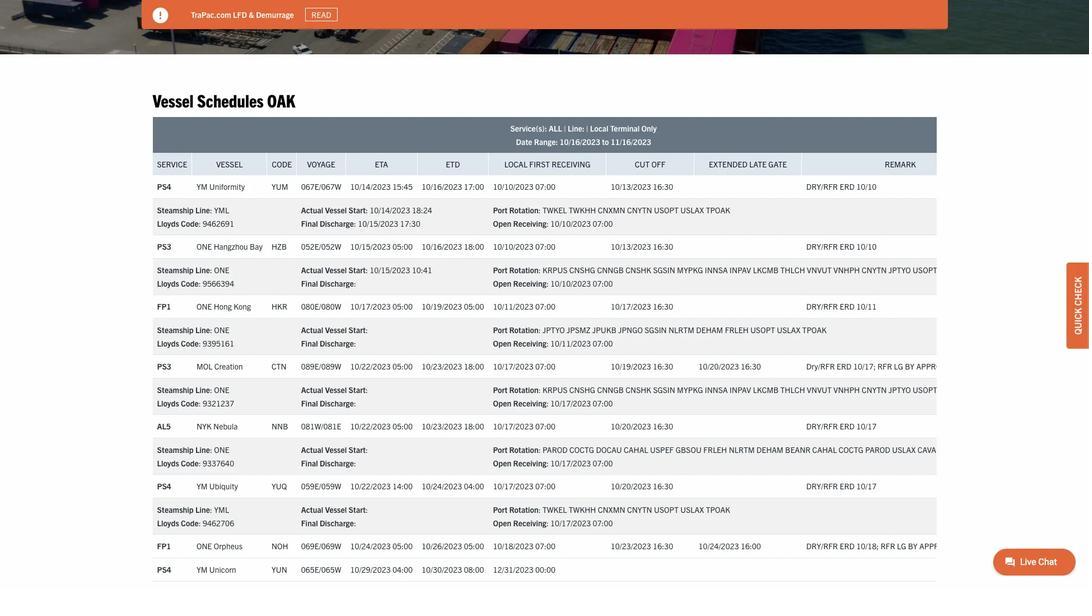Task type: locate. For each thing, give the bounding box(es) containing it.
07:00 inside port rotation : twkel twkhh cnxmn cnytn usopt uslax tpoak open receiving : 10/17/2023 07:00
[[593, 518, 613, 528]]

0 vertical spatial 10/20/2023 16:30
[[699, 361, 761, 371]]

local up to
[[590, 123, 609, 133]]

dry/rfr erd 10/10 for 10/16/2023 18:00
[[806, 241, 877, 251]]

vnhph inside port rotation : krpus cnshg cnngb cnshk sgsin mypkg innsa inpav lkcmb thlch vnvut vnhph cnytn jptyo usopt uslax tpoak open receiving : 10/10/2023 07:00
[[834, 265, 860, 275]]

0 vertical spatial yml
[[214, 205, 229, 215]]

rotation for port rotation : parod coctg docau cahal uspef gbsou frleh nlrtm deham beanr cahal coctg parod uslax cavan usopt tpoak open receiving : 10/17/2023 07:00
[[509, 444, 539, 454]]

steamship inside steamship line : one lloyds code : 9395161
[[157, 325, 194, 335]]

final up 069e/069w
[[301, 518, 318, 528]]

orpheus
[[214, 541, 242, 551]]

actual down 052e/052w
[[301, 265, 323, 275]]

0 vertical spatial 10/17/2023 07:00
[[493, 361, 556, 371]]

actual for steamship line : yml lloyds code : 9462691
[[301, 205, 323, 215]]

1 vertical spatial 10/11/2023
[[551, 338, 591, 348]]

1 ym from the top
[[197, 181, 208, 192]]

3 lloyds from the top
[[157, 338, 179, 348]]

10/20/2023 16:30 down uspef
[[611, 481, 673, 491]]

0 horizontal spatial |
[[564, 123, 566, 133]]

2 inpav from the top
[[730, 384, 751, 395]]

10/16/2023 down etd
[[422, 181, 462, 192]]

line for 9462706
[[195, 504, 210, 514]]

2 twkhh from the top
[[569, 504, 596, 514]]

6 actual from the top
[[301, 504, 323, 514]]

inpav
[[730, 265, 751, 275], [730, 384, 751, 395]]

open inside port rotation : krpus cnshg cnngb cnshk sgsin mypkg innsa inpav lkcmb thlch vnvut vnhph cnytn jptyo usopt uslax tpoak open receiving : 10/17/2023 07:00
[[493, 398, 511, 408]]

2 steamship from the top
[[157, 265, 194, 275]]

actual vessel start : final discharge : for : 9462706
[[301, 504, 368, 528]]

2 vertical spatial ps4
[[157, 565, 171, 575]]

lkcmb inside port rotation : krpus cnshg cnngb cnshk sgsin mypkg innsa inpav lkcmb thlch vnvut vnhph cnytn jptyo usopt uslax tpoak open receiving : 10/10/2023 07:00
[[753, 265, 779, 275]]

erd for 089e/089w
[[837, 361, 852, 371]]

coctg left docau
[[570, 444, 594, 454]]

07:00
[[535, 181, 556, 192], [593, 218, 613, 228], [535, 241, 556, 251], [593, 278, 613, 288], [535, 301, 556, 311], [593, 338, 613, 348], [535, 361, 556, 371], [593, 398, 613, 408], [535, 421, 556, 431], [593, 458, 613, 468], [535, 481, 556, 491], [593, 518, 613, 528], [535, 541, 556, 551]]

lloyds left 9566394
[[157, 278, 179, 288]]

service(s): all | line: | local terminal only date range: 10/16/2023 to 11/16/2023
[[510, 123, 657, 146]]

cnytn up 10/23/2023 16:30 on the right of page
[[627, 504, 652, 514]]

5 start from the top
[[349, 444, 366, 454]]

final up 059e/059w
[[301, 458, 318, 468]]

jptyo
[[889, 265, 911, 275], [543, 325, 565, 335], [889, 384, 911, 395]]

deham
[[696, 325, 723, 335], [757, 444, 784, 454]]

one up 9395161
[[214, 325, 229, 335]]

sgsin up 10/17/2023 16:30
[[653, 265, 675, 275]]

to
[[602, 136, 609, 146]]

only
[[641, 123, 657, 133]]

actual vessel start : 10/14/2023 18:24 final discharge : 10/15/2023 17:30
[[301, 205, 432, 228]]

10/17
[[857, 421, 877, 431], [857, 481, 877, 491]]

actual vessel start : final discharge : down 080e/080w
[[301, 325, 368, 348]]

6 lloyds from the top
[[157, 518, 179, 528]]

3 line from the top
[[195, 325, 210, 335]]

0 vertical spatial frleh
[[725, 325, 749, 335]]

twkhh inside port rotation : twkel twkhh cnxmn cnytn usopt uslax tpoak open receiving : 10/17/2023 07:00
[[569, 504, 596, 514]]

vessel for steamship line : yml lloyds code : 9462706
[[325, 504, 347, 514]]

2 vnvut from the top
[[807, 384, 832, 395]]

07:00 inside port rotation : krpus cnshg cnngb cnshk sgsin mypkg innsa inpav lkcmb thlch vnvut vnhph cnytn jptyo usopt uslax tpoak open receiving : 10/10/2023 07:00
[[593, 278, 613, 288]]

10/13/2023 down port rotation : twkel twkhh cnxmn cnytn usopt uslax tpoak open receiving : 10/10/2023 07:00
[[611, 241, 651, 251]]

1 horizontal spatial coctg
[[839, 444, 864, 454]]

actual for steamship line : one lloyds code : 9566394
[[301, 265, 323, 275]]

0 vertical spatial 10/16/2023
[[560, 136, 600, 146]]

discharge
[[320, 218, 354, 228], [320, 278, 354, 288], [320, 338, 354, 348], [320, 398, 354, 408], [320, 458, 354, 468], [320, 518, 354, 528]]

0 vertical spatial 10/17
[[857, 421, 877, 431]]

discharge up 069e/069w
[[320, 518, 354, 528]]

0 vertical spatial fp1
[[157, 301, 171, 311]]

1 vnvut from the top
[[807, 265, 832, 275]]

line up 9321237
[[195, 384, 210, 395]]

5 lloyds from the top
[[157, 458, 179, 468]]

cnytn
[[627, 205, 652, 215], [862, 265, 887, 275], [862, 384, 887, 395], [627, 504, 652, 514]]

0 vertical spatial 10/10
[[857, 181, 877, 192]]

059e/059w
[[301, 481, 341, 491]]

00:00
[[535, 565, 556, 575]]

lloyds inside steamship line : one lloyds code : 9566394
[[157, 278, 179, 288]]

0 vertical spatial vnvut
[[807, 265, 832, 275]]

uslax inside port rotation : twkel twkhh cnxmn cnytn usopt uslax tpoak open receiving : 10/17/2023 07:00
[[681, 504, 704, 514]]

vnvut down dry/rfr
[[807, 384, 832, 395]]

10/10 for 10/16/2023 18:00
[[857, 241, 877, 251]]

1 vertical spatial 10/20/2023 16:30
[[611, 421, 673, 431]]

vnvut up the dry/rfr erd 10/11
[[807, 265, 832, 275]]

0 vertical spatial 10/22/2023
[[350, 361, 391, 371]]

2 thlch from the top
[[781, 384, 805, 395]]

open inside port rotation : krpus cnshg cnngb cnshk sgsin mypkg innsa inpav lkcmb thlch vnvut vnhph cnytn jptyo usopt uslax tpoak open receiving : 10/10/2023 07:00
[[493, 278, 511, 288]]

cnytn down cut
[[627, 205, 652, 215]]

0 vertical spatial 10/23/2023
[[422, 361, 462, 371]]

05:00 for 052e/052w
[[393, 241, 413, 251]]

cnxmn inside port rotation : twkel twkhh cnxmn cnytn usopt uslax tpoak open receiving : 10/17/2023 07:00
[[598, 504, 625, 514]]

1 vertical spatial 04:00
[[393, 565, 413, 575]]

yml inside steamship line : yml lloyds code : 9462691
[[214, 205, 229, 215]]

lloyds for steamship line : one lloyds code : 9566394
[[157, 278, 179, 288]]

2 cnxmn from the top
[[598, 504, 625, 514]]

sgsin
[[653, 265, 675, 275], [645, 325, 667, 335], [653, 384, 675, 395]]

2 mypkg from the top
[[677, 384, 703, 395]]

10/20/2023 16:30 up uspef
[[611, 421, 673, 431]]

steamship inside steamship line : one lloyds code : 9321237
[[157, 384, 194, 395]]

0 vertical spatial innsa
[[705, 265, 728, 275]]

vnhph for port rotation : krpus cnshg cnngb cnshk sgsin mypkg innsa inpav lkcmb thlch vnvut vnhph cnytn jptyo usopt uslax tpoak open receiving : 10/10/2023 07:00
[[834, 265, 860, 275]]

3 rotation from the top
[[509, 325, 539, 335]]

1 vertical spatial frleh
[[703, 444, 727, 454]]

10/24/2023 left 16:00
[[699, 541, 739, 551]]

actual down 089e/089w
[[301, 384, 323, 395]]

final up 081w/081e at the bottom
[[301, 398, 318, 408]]

05:00 for 080e/080w
[[393, 301, 413, 311]]

0 vertical spatial cnshk
[[626, 265, 651, 275]]

3 port from the top
[[493, 325, 508, 335]]

actual down 081w/081e at the bottom
[[301, 444, 323, 454]]

steamship inside steamship line : yml lloyds code : 9462691
[[157, 205, 194, 215]]

10/24/2023 for 10/24/2023 05:00
[[350, 541, 391, 551]]

krpus inside port rotation : krpus cnshg cnngb cnshk sgsin mypkg innsa inpav lkcmb thlch vnvut vnhph cnytn jptyo usopt uslax tpoak open receiving : 10/17/2023 07:00
[[543, 384, 568, 395]]

1 vertical spatial 10/22/2023
[[350, 421, 391, 431]]

cnshk for : 10/17/2023 07:00
[[626, 384, 651, 395]]

10/29/2023 04:00
[[350, 565, 413, 575]]

fp1
[[157, 301, 171, 311], [157, 541, 171, 551]]

final up 089e/089w
[[301, 338, 318, 348]]

0 vertical spatial sgsin
[[653, 265, 675, 275]]

2 vertical spatial sgsin
[[653, 384, 675, 395]]

code left the 9462691
[[181, 218, 199, 228]]

05:00 for 089e/089w
[[393, 361, 413, 371]]

0 vertical spatial krpus
[[543, 265, 568, 275]]

twkel down local first receiving on the top of the page
[[543, 205, 567, 215]]

1 vertical spatial ym
[[197, 481, 208, 491]]

vnhph up the dry/rfr erd 10/11
[[834, 265, 860, 275]]

2 discharge from the top
[[320, 278, 354, 288]]

1 final from the top
[[301, 218, 318, 228]]

line for 9566394
[[195, 265, 210, 275]]

0 vertical spatial lg
[[894, 361, 903, 371]]

1 steamship from the top
[[157, 205, 194, 215]]

1 vertical spatial 10/20/2023
[[611, 421, 651, 431]]

1 vertical spatial by
[[908, 541, 918, 551]]

1 vertical spatial fp1
[[157, 541, 171, 551]]

1 10/13/2023 16:30 from the top
[[611, 181, 673, 192]]

actual for steamship line : yml lloyds code : 9462706
[[301, 504, 323, 514]]

0 vertical spatial thlch
[[781, 265, 805, 275]]

10/14/2023 inside actual vessel start : 10/14/2023 18:24 final discharge : 10/15/2023 17:30
[[370, 205, 410, 215]]

cnngb for : 10/17/2023 07:00
[[597, 384, 624, 395]]

1 vertical spatial 10/17/2023 07:00
[[493, 421, 556, 431]]

ym left uniformity
[[197, 181, 208, 192]]

1 vertical spatial 10/13/2023
[[611, 241, 651, 251]]

1 vertical spatial 10/15/2023
[[350, 241, 391, 251]]

actual vessel start : final discharge : for : 9337640
[[301, 444, 368, 468]]

1 vertical spatial jptyo
[[543, 325, 565, 335]]

10/20/2023
[[699, 361, 739, 371], [611, 421, 651, 431], [611, 481, 651, 491]]

2 10/10 from the top
[[857, 241, 877, 251]]

cnytn down dry/rfr erd 10/17; rfr lg by approval at bottom right
[[862, 384, 887, 395]]

1 vertical spatial 10/13/2023 16:30
[[611, 241, 673, 251]]

1 10/23/2023 18:00 from the top
[[422, 361, 484, 371]]

10/13/2023 16:30 down cut
[[611, 181, 673, 192]]

rotation inside port rotation : parod coctg docau cahal uspef gbsou frleh nlrtm deham beanr cahal coctg parod uslax cavan usopt tpoak open receiving : 10/17/2023 07:00
[[509, 444, 539, 454]]

10/20/2023 16:30 for 18:00
[[611, 421, 673, 431]]

jpngo
[[618, 325, 643, 335]]

vnvut
[[807, 265, 832, 275], [807, 384, 832, 395]]

:
[[210, 205, 212, 215], [366, 205, 368, 215], [539, 205, 541, 215], [199, 218, 201, 228], [354, 218, 356, 228], [547, 218, 549, 228], [210, 265, 212, 275], [366, 265, 368, 275], [539, 265, 541, 275], [199, 278, 201, 288], [354, 278, 356, 288], [547, 278, 549, 288], [210, 325, 212, 335], [366, 325, 368, 335], [539, 325, 541, 335], [199, 338, 201, 348], [354, 338, 356, 348], [547, 338, 549, 348], [210, 384, 212, 395], [366, 384, 368, 395], [539, 384, 541, 395], [199, 398, 201, 408], [354, 398, 356, 408], [547, 398, 549, 408], [210, 444, 212, 454], [366, 444, 368, 454], [539, 444, 541, 454], [199, 458, 201, 468], [354, 458, 356, 468], [547, 458, 549, 468], [210, 504, 212, 514], [366, 504, 368, 514], [539, 504, 541, 514], [199, 518, 201, 528], [354, 518, 356, 528], [547, 518, 549, 528]]

2 vertical spatial 10/22/2023
[[350, 481, 391, 491]]

6 start from the top
[[349, 504, 366, 514]]

10/16/2023 up 10:41
[[422, 241, 462, 251]]

mypkg for : 10/10/2023 07:00
[[677, 265, 703, 275]]

2 cnngb from the top
[[597, 384, 624, 395]]

lg right 10/17; at bottom
[[894, 361, 903, 371]]

line up the 9462691
[[195, 205, 210, 215]]

052e/052w
[[301, 241, 341, 251]]

discharge for steamship line : one lloyds code : 9337640
[[320, 458, 354, 468]]

code left 9566394
[[181, 278, 199, 288]]

beanr
[[785, 444, 811, 454]]

start inside actual vessel start : 10/14/2023 18:24 final discharge : 10/15/2023 17:30
[[349, 205, 366, 215]]

3 18:00 from the top
[[464, 421, 484, 431]]

10/17/2023 16:30
[[611, 301, 673, 311]]

1 vertical spatial 18:00
[[464, 361, 484, 371]]

10/16/2023 for 10/16/2023 18:00
[[422, 241, 462, 251]]

1 lloyds from the top
[[157, 218, 179, 228]]

2 vnhph from the top
[[834, 384, 860, 395]]

2 actual from the top
[[301, 265, 323, 275]]

coctg right 'beanr'
[[839, 444, 864, 454]]

vessel for steamship line : yml lloyds code : 9462691
[[325, 205, 347, 215]]

thlch inside port rotation : krpus cnshg cnngb cnshk sgsin mypkg innsa inpav lkcmb thlch vnvut vnhph cnytn jptyo usopt uslax tpoak open receiving : 10/17/2023 07:00
[[781, 384, 805, 395]]

local
[[590, 123, 609, 133], [504, 159, 528, 169]]

code left 9462706
[[181, 518, 199, 528]]

sgsin inside port rotation : krpus cnshg cnngb cnshk sgsin mypkg innsa inpav lkcmb thlch vnvut vnhph cnytn jptyo usopt uslax tpoak open receiving : 10/10/2023 07:00
[[653, 265, 675, 275]]

open
[[493, 218, 511, 228], [493, 278, 511, 288], [493, 338, 511, 348], [493, 398, 511, 408], [493, 458, 511, 468], [493, 518, 511, 528]]

10/22/2023 right 081w/081e at the bottom
[[350, 421, 391, 431]]

1 horizontal spatial 10/24/2023
[[422, 481, 462, 491]]

10/14/2023 15:45
[[350, 181, 413, 192]]

erd for 059e/059w
[[840, 481, 855, 491]]

final for steamship line : one lloyds code : 9395161
[[301, 338, 318, 348]]

10/17/2023 inside port rotation : krpus cnshg cnngb cnshk sgsin mypkg innsa inpav lkcmb thlch vnvut vnhph cnytn jptyo usopt uslax tpoak open receiving : 10/17/2023 07:00
[[551, 398, 591, 408]]

off
[[652, 159, 666, 169]]

ym left unicorn
[[197, 565, 208, 575]]

code inside the steamship line : yml lloyds code : 9462706
[[181, 518, 199, 528]]

final up 080e/080w
[[301, 278, 318, 288]]

10/20/2023 16:30
[[699, 361, 761, 371], [611, 421, 673, 431], [611, 481, 673, 491]]

0 horizontal spatial cahal
[[624, 444, 648, 454]]

uslax inside port rotation : krpus cnshg cnngb cnshk sgsin mypkg innsa inpav lkcmb thlch vnvut vnhph cnytn jptyo usopt uslax tpoak open receiving : 10/17/2023 07:00
[[939, 384, 963, 395]]

1 vertical spatial cnngb
[[597, 384, 624, 395]]

2 vertical spatial 10/17/2023 07:00
[[493, 481, 556, 491]]

actual down 067e/067w
[[301, 205, 323, 215]]

ym for ym uniformity
[[197, 181, 208, 192]]

10/15/2023 up actual vessel start : 10/15/2023 10:41 final discharge :
[[350, 241, 391, 251]]

4 line from the top
[[195, 384, 210, 395]]

0 vertical spatial ps4
[[157, 181, 171, 192]]

actual down 080e/080w
[[301, 325, 323, 335]]

cnshk up 10/17/2023 16:30
[[626, 265, 651, 275]]

1 innsa from the top
[[705, 265, 728, 275]]

2 yml from the top
[[214, 504, 229, 514]]

actual inside actual vessel start : 10/14/2023 18:24 final discharge : 10/15/2023 17:30
[[301, 205, 323, 215]]

final for steamship line : one lloyds code : 9321237
[[301, 398, 318, 408]]

rotation for port rotation : krpus cnshg cnngb cnshk sgsin mypkg innsa inpav lkcmb thlch vnvut vnhph cnytn jptyo usopt uslax tpoak open receiving : 10/10/2023 07:00
[[509, 265, 539, 275]]

0 horizontal spatial 10/11/2023
[[493, 301, 534, 311]]

3 start from the top
[[349, 325, 366, 335]]

1 10/10/2023 07:00 from the top
[[493, 181, 556, 192]]

lkcmb inside port rotation : krpus cnshg cnngb cnshk sgsin mypkg innsa inpav lkcmb thlch vnvut vnhph cnytn jptyo usopt uslax tpoak open receiving : 10/17/2023 07:00
[[753, 384, 779, 395]]

089e/089w
[[301, 361, 341, 371]]

2 krpus from the top
[[543, 384, 568, 395]]

1 horizontal spatial 10/11/2023
[[551, 338, 591, 348]]

6 final from the top
[[301, 518, 318, 528]]

0 vertical spatial cnngb
[[597, 265, 624, 275]]

2 10/13/2023 from the top
[[611, 241, 651, 251]]

1 18:00 from the top
[[464, 241, 484, 251]]

receiving inside port rotation : jptyo jpsmz jpukb jpngo sgsin nlrtm deham frleh usopt uslax tpoak open receiving : 10/11/2023 07:00
[[513, 338, 547, 348]]

2 dry/rfr erd 10/10 from the top
[[806, 241, 877, 251]]

1 vertical spatial lkcmb
[[753, 384, 779, 395]]

rfr for 10/18;
[[881, 541, 895, 551]]

vessel for steamship line : one lloyds code : 9321237
[[325, 384, 347, 395]]

final inside actual vessel start : 10/15/2023 10:41 final discharge :
[[301, 278, 318, 288]]

ps4 up the steamship line : yml lloyds code : 9462706
[[157, 481, 171, 491]]

1 vertical spatial cnshg
[[569, 384, 595, 395]]

10/23/2023 for 081w/081e
[[422, 421, 462, 431]]

1 dry/rfr erd 10/10 from the top
[[806, 181, 877, 192]]

2 18:00 from the top
[[464, 361, 484, 371]]

final up 052e/052w
[[301, 218, 318, 228]]

sgsin right "jpngo"
[[645, 325, 667, 335]]

line up 9337640
[[195, 444, 210, 454]]

1 vertical spatial vnvut
[[807, 384, 832, 395]]

2 10/22/2023 05:00 from the top
[[350, 421, 413, 431]]

0 horizontal spatial 04:00
[[393, 565, 413, 575]]

by right 10/18;
[[908, 541, 918, 551]]

final for steamship line : yml lloyds code : 9462706
[[301, 518, 318, 528]]

3 ym from the top
[[197, 565, 208, 575]]

sgsin down 10/19/2023 16:30
[[653, 384, 675, 395]]

0 vertical spatial 10/15/2023
[[358, 218, 398, 228]]

sgsin inside port rotation : krpus cnshg cnngb cnshk sgsin mypkg innsa inpav lkcmb thlch vnvut vnhph cnytn jptyo usopt uslax tpoak open receiving : 10/17/2023 07:00
[[653, 384, 675, 395]]

4 start from the top
[[349, 384, 366, 395]]

1 vnhph from the top
[[834, 265, 860, 275]]

yml up the 9462691
[[214, 205, 229, 215]]

10/20/2023 up port rotation : twkel twkhh cnxmn cnytn usopt uslax tpoak open receiving : 10/17/2023 07:00
[[611, 481, 651, 491]]

lloyds left 9395161
[[157, 338, 179, 348]]

cnytn up 10/11
[[862, 265, 887, 275]]

one up 9337640
[[214, 444, 229, 454]]

1 vertical spatial dry/rfr erd 10/17
[[806, 481, 877, 491]]

2 horizontal spatial 10/24/2023
[[699, 541, 739, 551]]

4 final from the top
[[301, 398, 318, 408]]

steamship inside steamship line : one lloyds code : 9566394
[[157, 265, 194, 275]]

1 actual vessel start : final discharge : from the top
[[301, 325, 368, 348]]

code inside the steamship line : one lloyds code : 9337640
[[181, 458, 199, 468]]

rotation for port rotation : jptyo jpsmz jpukb jpngo sgsin nlrtm deham frleh usopt uslax tpoak open receiving : 10/11/2023 07:00
[[509, 325, 539, 335]]

lloyds down al5
[[157, 458, 179, 468]]

10/19/2023 down "jpngo"
[[611, 361, 651, 371]]

6 dry/rfr from the top
[[806, 541, 838, 551]]

2 vertical spatial ym
[[197, 565, 208, 575]]

1 twkhh from the top
[[569, 205, 596, 215]]

check
[[1072, 277, 1084, 306]]

1 krpus from the top
[[543, 265, 568, 275]]

5 port from the top
[[493, 444, 508, 454]]

10/19/2023
[[422, 301, 462, 311], [611, 361, 651, 371]]

1 ps3 from the top
[[157, 241, 171, 251]]

lloyds inside steamship line : yml lloyds code : 9462691
[[157, 218, 179, 228]]

0 vertical spatial nlrtm
[[669, 325, 694, 335]]

1 cnngb from the top
[[597, 265, 624, 275]]

10/17/2023 07:00 for 059e/059w
[[493, 481, 556, 491]]

1 10/10 from the top
[[857, 181, 877, 192]]

0 vertical spatial deham
[[696, 325, 723, 335]]

cnshk inside port rotation : krpus cnshg cnngb cnshk sgsin mypkg innsa inpav lkcmb thlch vnvut vnhph cnytn jptyo usopt uslax tpoak open receiving : 10/10/2023 07:00
[[626, 265, 651, 275]]

|
[[564, 123, 566, 133], [586, 123, 588, 133]]

1 horizontal spatial |
[[586, 123, 588, 133]]

rfr for 10/17;
[[878, 361, 892, 371]]

1 lkcmb from the top
[[753, 265, 779, 275]]

ubiquity
[[209, 481, 238, 491]]

remark
[[885, 159, 916, 169]]

rotation inside port rotation : twkel twkhh cnxmn cnytn usopt uslax tpoak open receiving : 10/17/2023 07:00
[[509, 504, 539, 514]]

5 final from the top
[[301, 458, 318, 468]]

erd for 080e/080w
[[840, 301, 855, 311]]

18:00
[[464, 241, 484, 251], [464, 361, 484, 371], [464, 421, 484, 431]]

mypkg
[[677, 265, 703, 275], [677, 384, 703, 395]]

rfr
[[878, 361, 892, 371], [881, 541, 895, 551]]

2 10/22/2023 from the top
[[350, 421, 391, 431]]

10/20/2023 16:30 for 04:00
[[611, 481, 673, 491]]

hkr
[[272, 301, 287, 311]]

rotation for port rotation : twkel twkhh cnxmn cnytn usopt uslax tpoak open receiving : 10/10/2023 07:00
[[509, 205, 539, 215]]

3 steamship from the top
[[157, 325, 194, 335]]

actual down 059e/059w
[[301, 504, 323, 514]]

discharge up 081w/081e at the bottom
[[320, 398, 354, 408]]

2 ps4 from the top
[[157, 481, 171, 491]]

04:00 for 10/29/2023 04:00
[[393, 565, 413, 575]]

port inside port rotation : jptyo jpsmz jpukb jpngo sgsin nlrtm deham frleh usopt uslax tpoak open receiving : 10/11/2023 07:00
[[493, 325, 508, 335]]

10/16/2023 down line:
[[560, 136, 600, 146]]

ps4 for ym unicorn
[[157, 565, 171, 575]]

0 vertical spatial 04:00
[[464, 481, 484, 491]]

code for steamship line : one lloyds code : 9321237
[[181, 398, 199, 408]]

10/22/2023 right 089e/089w
[[350, 361, 391, 371]]

vessel for steamship line : one lloyds code : 9566394
[[325, 265, 347, 275]]

0 vertical spatial rfr
[[878, 361, 892, 371]]

04:00
[[464, 481, 484, 491], [393, 565, 413, 575]]

by right 10/17; at bottom
[[905, 361, 915, 371]]

1 horizontal spatial parod
[[865, 444, 890, 454]]

3 discharge from the top
[[320, 338, 354, 348]]

0 vertical spatial 10/13/2023 16:30
[[611, 181, 673, 192]]

6 rotation from the top
[[509, 504, 539, 514]]

1 horizontal spatial local
[[590, 123, 609, 133]]

2 vertical spatial 10/16/2023
[[422, 241, 462, 251]]

1 vertical spatial krpus
[[543, 384, 568, 395]]

6 open from the top
[[493, 518, 511, 528]]

vnvut for port rotation : krpus cnshg cnngb cnshk sgsin mypkg innsa inpav lkcmb thlch vnvut vnhph cnytn jptyo usopt uslax tpoak open receiving : 10/10/2023 07:00
[[807, 265, 832, 275]]

ym left ubiquity on the bottom left of page
[[197, 481, 208, 491]]

2 10/17/2023 07:00 from the top
[[493, 421, 556, 431]]

cnngb inside port rotation : krpus cnshg cnngb cnshk sgsin mypkg innsa inpav lkcmb thlch vnvut vnhph cnytn jptyo usopt uslax tpoak open receiving : 10/17/2023 07:00
[[597, 384, 624, 395]]

10/17/2023 inside port rotation : twkel twkhh cnxmn cnytn usopt uslax tpoak open receiving : 10/17/2023 07:00
[[551, 518, 591, 528]]

ps4
[[157, 181, 171, 192], [157, 481, 171, 491], [157, 565, 171, 575]]

inpav inside port rotation : krpus cnshg cnngb cnshk sgsin mypkg innsa inpav lkcmb thlch vnvut vnhph cnytn jptyo usopt uslax tpoak open receiving : 10/10/2023 07:00
[[730, 265, 751, 275]]

1 horizontal spatial 04:00
[[464, 481, 484, 491]]

vessel inside actual vessel start : 10/15/2023 10:41 final discharge :
[[325, 265, 347, 275]]

10/14/2023 up 17:30
[[370, 205, 410, 215]]

1 port from the top
[[493, 205, 508, 215]]

0 vertical spatial inpav
[[730, 265, 751, 275]]

2 ps3 from the top
[[157, 361, 171, 371]]

actual
[[301, 205, 323, 215], [301, 265, 323, 275], [301, 325, 323, 335], [301, 384, 323, 395], [301, 444, 323, 454], [301, 504, 323, 514]]

parod left docau
[[543, 444, 568, 454]]

1 cnxmn from the top
[[598, 205, 625, 215]]

1 vertical spatial rfr
[[881, 541, 895, 551]]

0 horizontal spatial local
[[504, 159, 528, 169]]

twkhh for 10/17/2023
[[569, 504, 596, 514]]

10/20/2023 16:30 up port rotation : krpus cnshg cnngb cnshk sgsin mypkg innsa inpav lkcmb thlch vnvut vnhph cnytn jptyo usopt uslax tpoak open receiving : 10/17/2023 07:00
[[699, 361, 761, 371]]

port for port rotation : krpus cnshg cnngb cnshk sgsin mypkg innsa inpav lkcmb thlch vnvut vnhph cnytn jptyo usopt uslax tpoak open receiving : 10/10/2023 07:00
[[493, 265, 508, 275]]

twkel inside port rotation : twkel twkhh cnxmn cnytn usopt uslax tpoak open receiving : 10/17/2023 07:00
[[543, 504, 567, 514]]

tpoak inside port rotation : twkel twkhh cnxmn cnytn usopt uslax tpoak open receiving : 10/17/2023 07:00
[[706, 504, 730, 514]]

2 port from the top
[[493, 265, 508, 275]]

code inside steamship line : one lloyds code : 9566394
[[181, 278, 199, 288]]

line inside the steamship line : one lloyds code : 9337640
[[195, 444, 210, 454]]

ps3 up steamship line : one lloyds code : 9566394 at the left top of page
[[157, 241, 171, 251]]

steamship line : yml lloyds code : 9462691
[[157, 205, 234, 228]]

tpoak inside port rotation : parod coctg docau cahal uspef gbsou frleh nlrtm deham beanr cahal coctg parod uslax cavan usopt tpoak open receiving : 10/17/2023 07:00
[[970, 444, 995, 454]]

1 twkel from the top
[[543, 205, 567, 215]]

0 vertical spatial cnxmn
[[598, 205, 625, 215]]

discharge up 089e/089w
[[320, 338, 354, 348]]

10/24/2023 right 14:00
[[422, 481, 462, 491]]

0 vertical spatial ym
[[197, 181, 208, 192]]

1 10/22/2023 05:00 from the top
[[350, 361, 413, 371]]

2 fp1 from the top
[[157, 541, 171, 551]]

code up mol on the bottom left of the page
[[181, 338, 199, 348]]

rfr right 10/18;
[[881, 541, 895, 551]]

2 start from the top
[[349, 265, 366, 275]]

cnytn inside port rotation : twkel twkhh cnxmn cnytn usopt uslax tpoak open receiving : 10/10/2023 07:00
[[627, 205, 652, 215]]

innsa inside port rotation : krpus cnshg cnngb cnshk sgsin mypkg innsa inpav lkcmb thlch vnvut vnhph cnytn jptyo usopt uslax tpoak open receiving : 10/17/2023 07:00
[[705, 384, 728, 395]]

1 vertical spatial innsa
[[705, 384, 728, 395]]

1 vertical spatial 10/23/2023 18:00
[[422, 421, 484, 431]]

etd
[[446, 159, 460, 169]]

1 10/17 from the top
[[857, 421, 877, 431]]

1 vertical spatial yml
[[214, 504, 229, 514]]

line up 9395161
[[195, 325, 210, 335]]

local left the "first"
[[504, 159, 528, 169]]

3 10/17/2023 07:00 from the top
[[493, 481, 556, 491]]

1 vertical spatial ps4
[[157, 481, 171, 491]]

3 actual vessel start : final discharge : from the top
[[301, 444, 368, 468]]

ym uniformity
[[197, 181, 245, 192]]

krpus inside port rotation : krpus cnshg cnngb cnshk sgsin mypkg innsa inpav lkcmb thlch vnvut vnhph cnytn jptyo usopt uslax tpoak open receiving : 10/10/2023 07:00
[[543, 265, 568, 275]]

10/11
[[857, 301, 877, 311]]

10/15/2023 down 10/15/2023 05:00
[[370, 265, 410, 275]]

3 10/22/2023 from the top
[[350, 481, 391, 491]]

start inside actual vessel start : 10/15/2023 10:41 final discharge :
[[349, 265, 366, 275]]

0 vertical spatial jptyo
[[889, 265, 911, 275]]

yml inside the steamship line : yml lloyds code : 9462706
[[214, 504, 229, 514]]

5 discharge from the top
[[320, 458, 354, 468]]

4 port from the top
[[493, 384, 508, 395]]

mol creation
[[197, 361, 243, 371]]

10/24/2023 for 10/24/2023 16:00
[[699, 541, 739, 551]]

lloyds inside steamship line : one lloyds code : 9321237
[[157, 398, 179, 408]]

2 vertical spatial 10/20/2023
[[611, 481, 651, 491]]

coctg
[[570, 444, 594, 454], [839, 444, 864, 454]]

discharge for steamship line : one lloyds code : 9395161
[[320, 338, 354, 348]]

sgsin for : 10/10/2023 07:00
[[653, 265, 675, 275]]

0 vertical spatial by
[[905, 361, 915, 371]]

vnvut inside port rotation : krpus cnshg cnngb cnshk sgsin mypkg innsa inpav lkcmb thlch vnvut vnhph cnytn jptyo usopt uslax tpoak open receiving : 10/10/2023 07:00
[[807, 265, 832, 275]]

5 actual from the top
[[301, 444, 323, 454]]

line inside steamship line : one lloyds code : 9395161
[[195, 325, 210, 335]]

fp1 down steamship line : one lloyds code : 9566394 at the left top of page
[[157, 301, 171, 311]]

2 final from the top
[[301, 278, 318, 288]]

erd for 052e/052w
[[840, 241, 855, 251]]

cnshg for 10/10/2023
[[569, 265, 595, 275]]

nlrtm right gbsou
[[729, 444, 755, 454]]

port rotation : krpus cnshg cnngb cnshk sgsin mypkg innsa inpav lkcmb thlch vnvut vnhph cnytn jptyo usopt uslax tpoak open receiving : 10/10/2023 07:00
[[493, 265, 989, 288]]

10/20/2023 up port rotation : krpus cnshg cnngb cnshk sgsin mypkg innsa inpav lkcmb thlch vnvut vnhph cnytn jptyo usopt uslax tpoak open receiving : 10/17/2023 07:00
[[699, 361, 739, 371]]

2 coctg from the left
[[839, 444, 864, 454]]

vnhph down 10/17; at bottom
[[834, 384, 860, 395]]

cnshk inside port rotation : krpus cnshg cnngb cnshk sgsin mypkg innsa inpav lkcmb thlch vnvut vnhph cnytn jptyo usopt uslax tpoak open receiving : 10/17/2023 07:00
[[626, 384, 651, 395]]

5 rotation from the top
[[509, 444, 539, 454]]

dry/rfr
[[806, 361, 835, 371]]

twkel inside port rotation : twkel twkhh cnxmn cnytn usopt uslax tpoak open receiving : 10/10/2023 07:00
[[543, 205, 567, 215]]

actual inside actual vessel start : 10/15/2023 10:41 final discharge :
[[301, 265, 323, 275]]

code up the nyk
[[181, 398, 199, 408]]

10/11/2023
[[493, 301, 534, 311], [551, 338, 591, 348]]

extended late gate
[[709, 159, 787, 169]]

thlch inside port rotation : krpus cnshg cnngb cnshk sgsin mypkg innsa inpav lkcmb thlch vnvut vnhph cnytn jptyo usopt uslax tpoak open receiving : 10/10/2023 07:00
[[781, 265, 805, 275]]

sgsin inside port rotation : jptyo jpsmz jpukb jpngo sgsin nlrtm deham frleh usopt uslax tpoak open receiving : 10/11/2023 07:00
[[645, 325, 667, 335]]

1 vertical spatial 10/14/2023
[[370, 205, 410, 215]]

twkel up 10/18/2023 07:00
[[543, 504, 567, 514]]

9321237
[[203, 398, 234, 408]]

1 coctg from the left
[[570, 444, 594, 454]]

0 vertical spatial 10/23/2023 18:00
[[422, 361, 484, 371]]

fp1 for one hong kong
[[157, 301, 171, 311]]

twkhh
[[569, 205, 596, 215], [569, 504, 596, 514]]

lloyds inside steamship line : one lloyds code : 9395161
[[157, 338, 179, 348]]

cahal right 'beanr'
[[812, 444, 837, 454]]

2 cnshg from the top
[[569, 384, 595, 395]]

5 open from the top
[[493, 458, 511, 468]]

usopt inside port rotation : parod coctg docau cahal uspef gbsou frleh nlrtm deham beanr cahal coctg parod uslax cavan usopt tpoak open receiving : 10/17/2023 07:00
[[944, 444, 969, 454]]

code for steamship line : one lloyds code : 9395161
[[181, 338, 199, 348]]

0 vertical spatial 18:00
[[464, 241, 484, 251]]

sgsin for : 10/11/2023 07:00
[[645, 325, 667, 335]]

1 vertical spatial 10/23/2023
[[422, 421, 462, 431]]

solid image
[[153, 8, 168, 24]]

rotation inside port rotation : twkel twkhh cnxmn cnytn usopt uslax tpoak open receiving : 10/10/2023 07:00
[[509, 205, 539, 215]]

10/23/2023 18:00 for 081w/081e
[[422, 421, 484, 431]]

0 vertical spatial approval
[[916, 361, 955, 371]]

ps4 for ym ubiquity
[[157, 481, 171, 491]]

cnngb down 10/19/2023 16:30
[[597, 384, 624, 395]]

lloyds left the 9462691
[[157, 218, 179, 228]]

one up 9566394
[[214, 265, 229, 275]]

4 discharge from the top
[[320, 398, 354, 408]]

ps4 left ym unicorn
[[157, 565, 171, 575]]

1 line from the top
[[195, 205, 210, 215]]

line inside the steamship line : yml lloyds code : 9462706
[[195, 504, 210, 514]]

1 vertical spatial deham
[[757, 444, 784, 454]]

| right line:
[[586, 123, 588, 133]]

1 vertical spatial nlrtm
[[729, 444, 755, 454]]

dry/rfr erd 10/17 for 10/24/2023 04:00
[[806, 481, 877, 491]]

0 vertical spatial cnshg
[[569, 265, 595, 275]]

2 rotation from the top
[[509, 265, 539, 275]]

10/14/2023 down eta
[[350, 181, 391, 192]]

lloyds inside the steamship line : yml lloyds code : 9462706
[[157, 518, 179, 528]]

actual vessel start : final discharge : down 089e/089w
[[301, 384, 368, 408]]

1 10/22/2023 from the top
[[350, 361, 391, 371]]

1 cnshg from the top
[[569, 265, 595, 275]]

vessel schedules oak
[[153, 89, 295, 111]]

code inside steamship line : one lloyds code : 9321237
[[181, 398, 199, 408]]

1 vertical spatial 10/10/2023 07:00
[[493, 241, 556, 251]]

0 horizontal spatial parod
[[543, 444, 568, 454]]

jptyo inside port rotation : krpus cnshg cnngb cnshk sgsin mypkg innsa inpav lkcmb thlch vnvut vnhph cnytn jptyo usopt uslax tpoak open receiving : 10/10/2023 07:00
[[889, 265, 911, 275]]

code inside steamship line : yml lloyds code : 9462691
[[181, 218, 199, 228]]

one up 9321237
[[214, 384, 229, 395]]

05:00 for 069e/069w
[[393, 541, 413, 551]]

| right all
[[564, 123, 566, 133]]

0 horizontal spatial nlrtm
[[669, 325, 694, 335]]

2 10/13/2023 16:30 from the top
[[611, 241, 673, 251]]

1 vertical spatial local
[[504, 159, 528, 169]]

1 vertical spatial twkhh
[[569, 504, 596, 514]]

10/13/2023 16:30
[[611, 181, 673, 192], [611, 241, 673, 251]]

07:00 inside port rotation : krpus cnshg cnngb cnshk sgsin mypkg innsa inpav lkcmb thlch vnvut vnhph cnytn jptyo usopt uslax tpoak open receiving : 10/17/2023 07:00
[[593, 398, 613, 408]]

discharge up 059e/059w
[[320, 458, 354, 468]]

10/10 for 10/16/2023 17:00
[[857, 181, 877, 192]]

1 cnshk from the top
[[626, 265, 651, 275]]

10/13/2023 for 10/16/2023 17:00
[[611, 181, 651, 192]]

1 vertical spatial dry/rfr erd 10/10
[[806, 241, 877, 251]]

0 vertical spatial 10/22/2023 05:00
[[350, 361, 413, 371]]

jpukb
[[592, 325, 617, 335]]

port
[[493, 205, 508, 215], [493, 265, 508, 275], [493, 325, 508, 335], [493, 384, 508, 395], [493, 444, 508, 454], [493, 504, 508, 514]]

1 fp1 from the top
[[157, 301, 171, 311]]

uniformity
[[209, 181, 245, 192]]

1 vertical spatial 10/19/2023
[[611, 361, 651, 371]]

1 dry/rfr erd 10/17 from the top
[[806, 421, 877, 431]]

cnxmn inside port rotation : twkel twkhh cnxmn cnytn usopt uslax tpoak open receiving : 10/10/2023 07:00
[[598, 205, 625, 215]]

05:00 for 081w/081e
[[393, 421, 413, 431]]

vessel for steamship line : one lloyds code : 9395161
[[325, 325, 347, 335]]

port for port rotation : twkel twkhh cnxmn cnytn usopt uslax tpoak open receiving : 10/17/2023 07:00
[[493, 504, 508, 514]]

rfr right 10/17; at bottom
[[878, 361, 892, 371]]

17:00
[[464, 181, 484, 192]]

lloyds up al5
[[157, 398, 179, 408]]

lloyds for steamship line : one lloyds code : 9337640
[[157, 458, 179, 468]]

1 vertical spatial 10/16/2023
[[422, 181, 462, 192]]

10/17/2023 inside port rotation : parod coctg docau cahal uspef gbsou frleh nlrtm deham beanr cahal coctg parod uslax cavan usopt tpoak open receiving : 10/17/2023 07:00
[[551, 458, 591, 468]]

mol
[[197, 361, 213, 371]]

port inside port rotation : twkel twkhh cnxmn cnytn usopt uslax tpoak open receiving : 10/17/2023 07:00
[[493, 504, 508, 514]]

discharge up 080e/080w
[[320, 278, 354, 288]]

approval
[[916, 361, 955, 371], [920, 541, 958, 551]]

3 open from the top
[[493, 338, 511, 348]]

steamship inside the steamship line : yml lloyds code : 9462706
[[157, 504, 194, 514]]

16:30 for 080e/080w
[[653, 301, 673, 311]]

line for 9462691
[[195, 205, 210, 215]]

081w/081e
[[301, 421, 341, 431]]

cnshg inside port rotation : krpus cnshg cnngb cnshk sgsin mypkg innsa inpav lkcmb thlch vnvut vnhph cnytn jptyo usopt uslax tpoak open receiving : 10/17/2023 07:00
[[569, 384, 595, 395]]

0 horizontal spatial 10/19/2023
[[422, 301, 462, 311]]

cahal
[[624, 444, 648, 454], [812, 444, 837, 454]]

4 open from the top
[[493, 398, 511, 408]]

line inside steamship line : one lloyds code : 9321237
[[195, 384, 210, 395]]

dry/rfr for 10/19/2023 05:00
[[806, 301, 838, 311]]

6 steamship from the top
[[157, 504, 194, 514]]

start for steamship line : one lloyds code : 9321237
[[349, 384, 366, 395]]

cnngb up 10/17/2023 16:30
[[597, 265, 624, 275]]

10/17/2023
[[350, 301, 391, 311], [611, 301, 651, 311], [493, 361, 534, 371], [551, 398, 591, 408], [493, 421, 534, 431], [551, 458, 591, 468], [493, 481, 534, 491], [551, 518, 591, 528]]

innsa inside port rotation : krpus cnshg cnngb cnshk sgsin mypkg innsa inpav lkcmb thlch vnvut vnhph cnytn jptyo usopt uslax tpoak open receiving : 10/10/2023 07:00
[[705, 265, 728, 275]]

frleh right gbsou
[[703, 444, 727, 454]]

2 dry/rfr erd 10/17 from the top
[[806, 481, 877, 491]]

fp1 down the steamship line : yml lloyds code : 9462706
[[157, 541, 171, 551]]

1 inpav from the top
[[730, 265, 751, 275]]

bay
[[250, 241, 263, 251]]

twkhh for 10/10/2023
[[569, 205, 596, 215]]

one inside steamship line : one lloyds code : 9321237
[[214, 384, 229, 395]]

0 vertical spatial 10/10/2023 07:00
[[493, 181, 556, 192]]

ps3 left mol on the bottom left of the page
[[157, 361, 171, 371]]

12/31/2023
[[493, 565, 534, 575]]

1 vertical spatial cnxmn
[[598, 504, 625, 514]]

ym
[[197, 181, 208, 192], [197, 481, 208, 491], [197, 565, 208, 575]]

actual vessel start : final discharge : up 059e/059w
[[301, 444, 368, 468]]

line up 9566394
[[195, 265, 210, 275]]

port inside port rotation : parod coctg docau cahal uspef gbsou frleh nlrtm deham beanr cahal coctg parod uslax cavan usopt tpoak open receiving : 10/17/2023 07:00
[[493, 444, 508, 454]]

1 vertical spatial cnshk
[[626, 384, 651, 395]]



Task type: describe. For each thing, give the bounding box(es) containing it.
10/13/2023 16:30 for 17:00
[[611, 181, 673, 192]]

start for steamship line : yml lloyds code : 9462706
[[349, 504, 366, 514]]

mypkg for : 10/17/2023 07:00
[[677, 384, 703, 395]]

jpsmz
[[567, 325, 591, 335]]

jptyo for port rotation : krpus cnshg cnngb cnshk sgsin mypkg innsa inpav lkcmb thlch vnvut vnhph cnytn jptyo usopt uslax tpoak open receiving : 10/10/2023 07:00
[[889, 265, 911, 275]]

10/18/2023 07:00
[[493, 541, 556, 551]]

16:30 for 059e/059w
[[653, 481, 673, 491]]

9462691
[[203, 218, 234, 228]]

10/26/2023 05:00
[[422, 541, 484, 551]]

11/16/2023
[[611, 136, 651, 146]]

cut
[[635, 159, 650, 169]]

steamship line : one lloyds code : 9337640
[[157, 444, 234, 468]]

uslax inside port rotation : parod coctg docau cahal uspef gbsou frleh nlrtm deham beanr cahal coctg parod uslax cavan usopt tpoak open receiving : 10/17/2023 07:00
[[892, 444, 916, 454]]

065e/065w
[[301, 565, 341, 575]]

thlch for : 10/10/2023 07:00
[[781, 265, 805, 275]]

067e/067w
[[301, 181, 341, 192]]

cnshk for : 10/10/2023 07:00
[[626, 265, 651, 275]]

10/10/2023 07:00 for 18:00
[[493, 241, 556, 251]]

tpoak inside port rotation : krpus cnshg cnngb cnshk sgsin mypkg innsa inpav lkcmb thlch vnvut vnhph cnytn jptyo usopt uslax tpoak open receiving : 10/10/2023 07:00
[[965, 265, 989, 275]]

10/13/2023 16:30 for 18:00
[[611, 241, 673, 251]]

usopt inside port rotation : twkel twkhh cnxmn cnytn usopt uslax tpoak open receiving : 10/17/2023 07:00
[[654, 504, 679, 514]]

9462706
[[203, 518, 234, 528]]

9566394
[[203, 278, 234, 288]]

10/18;
[[857, 541, 879, 551]]

2 vertical spatial 10/23/2023
[[611, 541, 651, 551]]

frleh inside port rotation : jptyo jpsmz jpukb jpngo sgsin nlrtm deham frleh usopt uslax tpoak open receiving : 10/11/2023 07:00
[[725, 325, 749, 335]]

cnytn inside port rotation : twkel twkhh cnxmn cnytn usopt uslax tpoak open receiving : 10/17/2023 07:00
[[627, 504, 652, 514]]

service
[[157, 159, 187, 169]]

steamship for steamship line : one lloyds code : 9321237
[[157, 384, 194, 395]]

10/15/2023 05:00
[[350, 241, 413, 251]]

one inside the steamship line : one lloyds code : 9337640
[[214, 444, 229, 454]]

erd for 069e/069w
[[840, 541, 855, 551]]

10/23/2023 18:00 for 089e/089w
[[422, 361, 484, 371]]

deham inside port rotation : parod coctg docau cahal uspef gbsou frleh nlrtm deham beanr cahal coctg parod uslax cavan usopt tpoak open receiving : 10/17/2023 07:00
[[757, 444, 784, 454]]

usopt inside port rotation : krpus cnshg cnngb cnshk sgsin mypkg innsa inpav lkcmb thlch vnvut vnhph cnytn jptyo usopt uslax tpoak open receiving : 10/17/2023 07:00
[[913, 384, 938, 395]]

port for port rotation : krpus cnshg cnngb cnshk sgsin mypkg innsa inpav lkcmb thlch vnvut vnhph cnytn jptyo usopt uslax tpoak open receiving : 10/17/2023 07:00
[[493, 384, 508, 395]]

open inside port rotation : jptyo jpsmz jpukb jpngo sgsin nlrtm deham frleh usopt uslax tpoak open receiving : 10/11/2023 07:00
[[493, 338, 511, 348]]

approval for dry/rfr erd 10/18; rfr lg by approval
[[920, 541, 958, 551]]

open inside port rotation : parod coctg docau cahal uspef gbsou frleh nlrtm deham beanr cahal coctg parod uslax cavan usopt tpoak open receiving : 10/17/2023 07:00
[[493, 458, 511, 468]]

10/24/2023 16:00
[[699, 541, 761, 551]]

ctn
[[272, 361, 287, 371]]

10/30/2023 08:00
[[422, 565, 484, 575]]

sgsin for : 10/17/2023 07:00
[[653, 384, 675, 395]]

start for steamship line : one lloyds code : 9566394
[[349, 265, 366, 275]]

actual for steamship line : one lloyds code : 9321237
[[301, 384, 323, 395]]

cavan
[[918, 444, 942, 454]]

&
[[249, 9, 254, 19]]

18:00 for 081w/081e
[[464, 421, 484, 431]]

start for steamship line : one lloyds code : 9395161
[[349, 325, 366, 335]]

jptyo inside port rotation : jptyo jpsmz jpukb jpngo sgsin nlrtm deham frleh usopt uslax tpoak open receiving : 10/11/2023 07:00
[[543, 325, 565, 335]]

uslax inside port rotation : jptyo jpsmz jpukb jpngo sgsin nlrtm deham frleh usopt uslax tpoak open receiving : 10/11/2023 07:00
[[777, 325, 801, 335]]

2 cahal from the left
[[812, 444, 837, 454]]

port rotation : parod coctg docau cahal uspef gbsou frleh nlrtm deham beanr cahal coctg parod uslax cavan usopt tpoak open receiving : 10/17/2023 07:00
[[493, 444, 995, 468]]

10/20/2023 for 10/24/2023 04:00
[[611, 481, 651, 491]]

10/17/2023 07:00 for 081w/081e
[[493, 421, 556, 431]]

10/20/2023 for 10/23/2023 18:00
[[611, 421, 651, 431]]

code for steamship line : yml lloyds code : 9462706
[[181, 518, 199, 528]]

discharge for steamship line : one lloyds code : 9321237
[[320, 398, 354, 408]]

10/23/2023 for 089e/089w
[[422, 361, 462, 371]]

10/17/2023 05:00
[[350, 301, 413, 311]]

10/17 for 10/23/2023 18:00
[[857, 421, 877, 431]]

10/15/2023 inside actual vessel start : 10/15/2023 10:41 final discharge :
[[370, 265, 410, 275]]

1 | from the left
[[564, 123, 566, 133]]

12/31/2023 00:00
[[493, 565, 556, 575]]

receiving inside port rotation : twkel twkhh cnxmn cnytn usopt uslax tpoak open receiving : 10/10/2023 07:00
[[513, 218, 547, 228]]

quick check link
[[1067, 263, 1089, 349]]

extended
[[709, 159, 748, 169]]

by for 10/17;
[[905, 361, 915, 371]]

demurrage
[[256, 9, 294, 19]]

lkcmb for : 10/17/2023 07:00
[[753, 384, 779, 395]]

krpus for 10/17/2023
[[543, 384, 568, 395]]

nyk nebula
[[197, 421, 238, 431]]

dry/rfr for 10/16/2023 18:00
[[806, 241, 838, 251]]

actual vessel start : 10/15/2023 10:41 final discharge :
[[301, 265, 432, 288]]

steamship for steamship line : yml lloyds code : 9462706
[[157, 504, 194, 514]]

lloyds for steamship line : yml lloyds code : 9462691
[[157, 218, 179, 228]]

10/10/2023 inside port rotation : krpus cnshg cnngb cnshk sgsin mypkg innsa inpav lkcmb thlch vnvut vnhph cnytn jptyo usopt uslax tpoak open receiving : 10/10/2023 07:00
[[551, 278, 591, 288]]

line:
[[568, 123, 585, 133]]

noh
[[272, 541, 288, 551]]

yun
[[272, 565, 287, 575]]

first
[[529, 159, 550, 169]]

10/11/2023 inside port rotation : jptyo jpsmz jpukb jpngo sgsin nlrtm deham frleh usopt uslax tpoak open receiving : 10/11/2023 07:00
[[551, 338, 591, 348]]

oak
[[267, 89, 295, 111]]

unicorn
[[209, 565, 236, 575]]

one hong kong
[[197, 301, 251, 311]]

dry/rfr erd 10/18; rfr lg by approval
[[806, 541, 958, 551]]

steamship line : yml lloyds code : 9462706
[[157, 504, 234, 528]]

terminal
[[610, 123, 640, 133]]

actual for steamship line : one lloyds code : 9395161
[[301, 325, 323, 335]]

lg for 10/17;
[[894, 361, 903, 371]]

fp1 for one orpheus
[[157, 541, 171, 551]]

usopt inside port rotation : jptyo jpsmz jpukb jpngo sgsin nlrtm deham frleh usopt uslax tpoak open receiving : 10/11/2023 07:00
[[750, 325, 775, 335]]

code up yum
[[272, 159, 292, 169]]

receiving inside port rotation : krpus cnshg cnngb cnshk sgsin mypkg innsa inpav lkcmb thlch vnvut vnhph cnytn jptyo usopt uslax tpoak open receiving : 10/17/2023 07:00
[[513, 398, 547, 408]]

hong
[[214, 301, 232, 311]]

steamship for steamship line : one lloyds code : 9566394
[[157, 265, 194, 275]]

07:00 inside port rotation : twkel twkhh cnxmn cnytn usopt uslax tpoak open receiving : 10/10/2023 07:00
[[593, 218, 613, 228]]

dry/rfr for 10/24/2023 04:00
[[806, 481, 838, 491]]

date
[[516, 136, 532, 146]]

receiving inside port rotation : parod coctg docau cahal uspef gbsou frleh nlrtm deham beanr cahal coctg parod uslax cavan usopt tpoak open receiving : 10/17/2023 07:00
[[513, 458, 547, 468]]

10/19/2023 for 10/19/2023 16:30
[[611, 361, 651, 371]]

hzb
[[272, 241, 287, 251]]

nlrtm inside port rotation : jptyo jpsmz jpukb jpngo sgsin nlrtm deham frleh usopt uslax tpoak open receiving : 10/11/2023 07:00
[[669, 325, 694, 335]]

10/16/2023 inside service(s): all | line: | local terminal only date range: 10/16/2023 to 11/16/2023
[[560, 136, 600, 146]]

10/19/2023 16:30
[[611, 361, 673, 371]]

tpoak inside port rotation : krpus cnshg cnngb cnshk sgsin mypkg innsa inpav lkcmb thlch vnvut vnhph cnytn jptyo usopt uslax tpoak open receiving : 10/17/2023 07:00
[[965, 384, 989, 395]]

0 vertical spatial 10/20/2023
[[699, 361, 739, 371]]

ps4 for ym uniformity
[[157, 181, 171, 192]]

069e/069w
[[301, 541, 341, 551]]

cut off
[[635, 159, 666, 169]]

10/15/2023 inside actual vessel start : 10/14/2023 18:24 final discharge : 10/15/2023 17:30
[[358, 218, 398, 228]]

actual for steamship line : one lloyds code : 9337640
[[301, 444, 323, 454]]

16:00
[[741, 541, 761, 551]]

frleh inside port rotation : parod coctg docau cahal uspef gbsou frleh nlrtm deham beanr cahal coctg parod uslax cavan usopt tpoak open receiving : 10/17/2023 07:00
[[703, 444, 727, 454]]

schedules
[[197, 89, 264, 111]]

discharge inside actual vessel start : 10/14/2023 18:24 final discharge : 10/15/2023 17:30
[[320, 218, 354, 228]]

one inside steamship line : one lloyds code : 9395161
[[214, 325, 229, 335]]

nnb
[[272, 421, 288, 431]]

yum
[[272, 181, 288, 192]]

1 cahal from the left
[[624, 444, 648, 454]]

receiving inside port rotation : twkel twkhh cnxmn cnytn usopt uslax tpoak open receiving : 10/17/2023 07:00
[[513, 518, 547, 528]]

16:30 for 089e/089w
[[653, 361, 673, 371]]

voyage
[[307, 159, 335, 169]]

080e/080w
[[301, 301, 341, 311]]

deham inside port rotation : jptyo jpsmz jpukb jpngo sgsin nlrtm deham frleh usopt uslax tpoak open receiving : 10/11/2023 07:00
[[696, 325, 723, 335]]

07:00 inside port rotation : parod coctg docau cahal uspef gbsou frleh nlrtm deham beanr cahal coctg parod uslax cavan usopt tpoak open receiving : 10/17/2023 07:00
[[593, 458, 613, 468]]

10/18/2023
[[493, 541, 534, 551]]

10/24/2023 04:00
[[422, 481, 484, 491]]

steamship for steamship line : yml lloyds code : 9462691
[[157, 205, 194, 215]]

port rotation : krpus cnshg cnngb cnshk sgsin mypkg innsa inpav lkcmb thlch vnvut vnhph cnytn jptyo usopt uslax tpoak open receiving : 10/17/2023 07:00
[[493, 384, 989, 408]]

ym for ym unicorn
[[197, 565, 208, 575]]

vnvut for port rotation : krpus cnshg cnngb cnshk sgsin mypkg innsa inpav lkcmb thlch vnvut vnhph cnytn jptyo usopt uslax tpoak open receiving : 10/17/2023 07:00
[[807, 384, 832, 395]]

open inside port rotation : twkel twkhh cnxmn cnytn usopt uslax tpoak open receiving : 10/17/2023 07:00
[[493, 518, 511, 528]]

uslax inside port rotation : krpus cnshg cnngb cnshk sgsin mypkg innsa inpav lkcmb thlch vnvut vnhph cnytn jptyo usopt uslax tpoak open receiving : 10/10/2023 07:00
[[939, 265, 963, 275]]

line for 9337640
[[195, 444, 210, 454]]

tpoak inside port rotation : twkel twkhh cnxmn cnytn usopt uslax tpoak open receiving : 10/10/2023 07:00
[[706, 205, 730, 215]]

inpav for : 10/10/2023 07:00
[[730, 265, 751, 275]]

10/10/2023 inside port rotation : twkel twkhh cnxmn cnytn usopt uslax tpoak open receiving : 10/10/2023 07:00
[[551, 218, 591, 228]]

ym ubiquity
[[197, 481, 238, 491]]

9337640
[[203, 458, 234, 468]]

18:00 for 089e/089w
[[464, 361, 484, 371]]

read link
[[305, 8, 338, 21]]

nyk
[[197, 421, 212, 431]]

10/24/2023 05:00
[[350, 541, 413, 551]]

port for port rotation : jptyo jpsmz jpukb jpngo sgsin nlrtm deham frleh usopt uslax tpoak open receiving : 10/11/2023 07:00
[[493, 325, 508, 335]]

jptyo for port rotation : krpus cnshg cnngb cnshk sgsin mypkg innsa inpav lkcmb thlch vnvut vnhph cnytn jptyo usopt uslax tpoak open receiving : 10/17/2023 07:00
[[889, 384, 911, 395]]

10/30/2023
[[422, 565, 462, 575]]

one left hong
[[197, 301, 212, 311]]

hangzhou
[[214, 241, 248, 251]]

yml for steamship line : yml lloyds code : 9462691
[[214, 205, 229, 215]]

receiving inside port rotation : krpus cnshg cnngb cnshk sgsin mypkg innsa inpav lkcmb thlch vnvut vnhph cnytn jptyo usopt uslax tpoak open receiving : 10/10/2023 07:00
[[513, 278, 547, 288]]

quick check
[[1072, 277, 1084, 335]]

discharge inside actual vessel start : 10/15/2023 10:41 final discharge :
[[320, 278, 354, 288]]

actual vessel start : final discharge : for : 9321237
[[301, 384, 368, 408]]

10/10/2023 07:00 for 17:00
[[493, 181, 556, 192]]

10/17 for 10/24/2023 04:00
[[857, 481, 877, 491]]

one hangzhou bay
[[197, 241, 263, 251]]

start for steamship line : yml lloyds code : 9462691
[[349, 205, 366, 215]]

10:41
[[412, 265, 432, 275]]

07:00 inside port rotation : jptyo jpsmz jpukb jpngo sgsin nlrtm deham frleh usopt uslax tpoak open receiving : 10/11/2023 07:00
[[593, 338, 613, 348]]

0 vertical spatial 10/11/2023
[[493, 301, 534, 311]]

one orpheus
[[197, 541, 242, 551]]

cnytn inside port rotation : krpus cnshg cnngb cnshk sgsin mypkg innsa inpav lkcmb thlch vnvut vnhph cnytn jptyo usopt uslax tpoak open receiving : 10/10/2023 07:00
[[862, 265, 887, 275]]

final inside actual vessel start : 10/14/2023 18:24 final discharge : 10/15/2023 17:30
[[301, 218, 318, 228]]

cnytn inside port rotation : krpus cnshg cnngb cnshk sgsin mypkg innsa inpav lkcmb thlch vnvut vnhph cnytn jptyo usopt uslax tpoak open receiving : 10/17/2023 07:00
[[862, 384, 887, 395]]

creation
[[214, 361, 243, 371]]

vnhph for port rotation : krpus cnshg cnngb cnshk sgsin mypkg innsa inpav lkcmb thlch vnvut vnhph cnytn jptyo usopt uslax tpoak open receiving : 10/17/2023 07:00
[[834, 384, 860, 395]]

twkel for 10/17/2023
[[543, 504, 567, 514]]

discharge for steamship line : yml lloyds code : 9462706
[[320, 518, 354, 528]]

final for steamship line : one lloyds code : 9337640
[[301, 458, 318, 468]]

ps3 for mol creation
[[157, 361, 171, 371]]

one inside steamship line : one lloyds code : 9566394
[[214, 265, 229, 275]]

nlrtm inside port rotation : parod coctg docau cahal uspef gbsou frleh nlrtm deham beanr cahal coctg parod uslax cavan usopt tpoak open receiving : 10/17/2023 07:00
[[729, 444, 755, 454]]

nebula
[[213, 421, 238, 431]]

late
[[749, 159, 767, 169]]

steamship line : one lloyds code : 9395161
[[157, 325, 234, 348]]

lloyds for steamship line : yml lloyds code : 9462706
[[157, 518, 179, 528]]

10/17/2023 07:00 for 089e/089w
[[493, 361, 556, 371]]

10/22/2023 14:00
[[350, 481, 413, 491]]

one left orpheus
[[197, 541, 212, 551]]

2 parod from the left
[[865, 444, 890, 454]]

2 | from the left
[[586, 123, 588, 133]]

all
[[549, 123, 562, 133]]

one left hangzhou
[[197, 241, 212, 251]]

docau
[[596, 444, 622, 454]]

dry/rfr erd 10/17; rfr lg by approval
[[806, 361, 955, 371]]

10/16/2023 for 10/16/2023 17:00
[[422, 181, 462, 192]]

code for steamship line : yml lloyds code : 9462691
[[181, 218, 199, 228]]

uspef
[[650, 444, 674, 454]]

cnxmn for : 10/10/2023 07:00
[[598, 205, 625, 215]]

10/26/2023
[[422, 541, 462, 551]]

10/23/2023 16:30
[[611, 541, 673, 551]]

dry/rfr for 10/23/2023 18:00
[[806, 421, 838, 431]]

0 vertical spatial 10/14/2023
[[350, 181, 391, 192]]

1 parod from the left
[[543, 444, 568, 454]]

read
[[311, 10, 331, 20]]

14:00
[[393, 481, 413, 491]]

usopt inside port rotation : krpus cnshg cnngb cnshk sgsin mypkg innsa inpav lkcmb thlch vnvut vnhph cnytn jptyo usopt uslax tpoak open receiving : 10/10/2023 07:00
[[913, 265, 938, 275]]

gbsou
[[676, 444, 702, 454]]

thlch for : 10/17/2023 07:00
[[781, 384, 805, 395]]

10/16/2023 17:00
[[422, 181, 484, 192]]

tpoak inside port rotation : jptyo jpsmz jpukb jpngo sgsin nlrtm deham frleh usopt uslax tpoak open receiving : 10/11/2023 07:00
[[802, 325, 827, 335]]

lfd
[[233, 9, 247, 19]]

code for steamship line : one lloyds code : 9566394
[[181, 278, 199, 288]]

04:00 for 10/24/2023 04:00
[[464, 481, 484, 491]]

line for 9395161
[[195, 325, 210, 335]]

9395161
[[203, 338, 234, 348]]

open inside port rotation : twkel twkhh cnxmn cnytn usopt uslax tpoak open receiving : 10/10/2023 07:00
[[493, 218, 511, 228]]

15:45
[[393, 181, 413, 192]]

trapac.com lfd & demurrage
[[191, 9, 294, 19]]

ym unicorn
[[197, 565, 236, 575]]

uslax inside port rotation : twkel twkhh cnxmn cnytn usopt uslax tpoak open receiving : 10/10/2023 07:00
[[681, 205, 704, 215]]

local inside service(s): all | line: | local terminal only date range: 10/16/2023 to 11/16/2023
[[590, 123, 609, 133]]

erd for 067e/067w
[[840, 181, 855, 192]]

steamship for steamship line : one lloyds code : 9337640
[[157, 444, 194, 454]]

usopt inside port rotation : twkel twkhh cnxmn cnytn usopt uslax tpoak open receiving : 10/10/2023 07:00
[[654, 205, 679, 215]]



Task type: vqa. For each thing, say whether or not it's contained in the screenshot.
2nd YM from the bottom
yes



